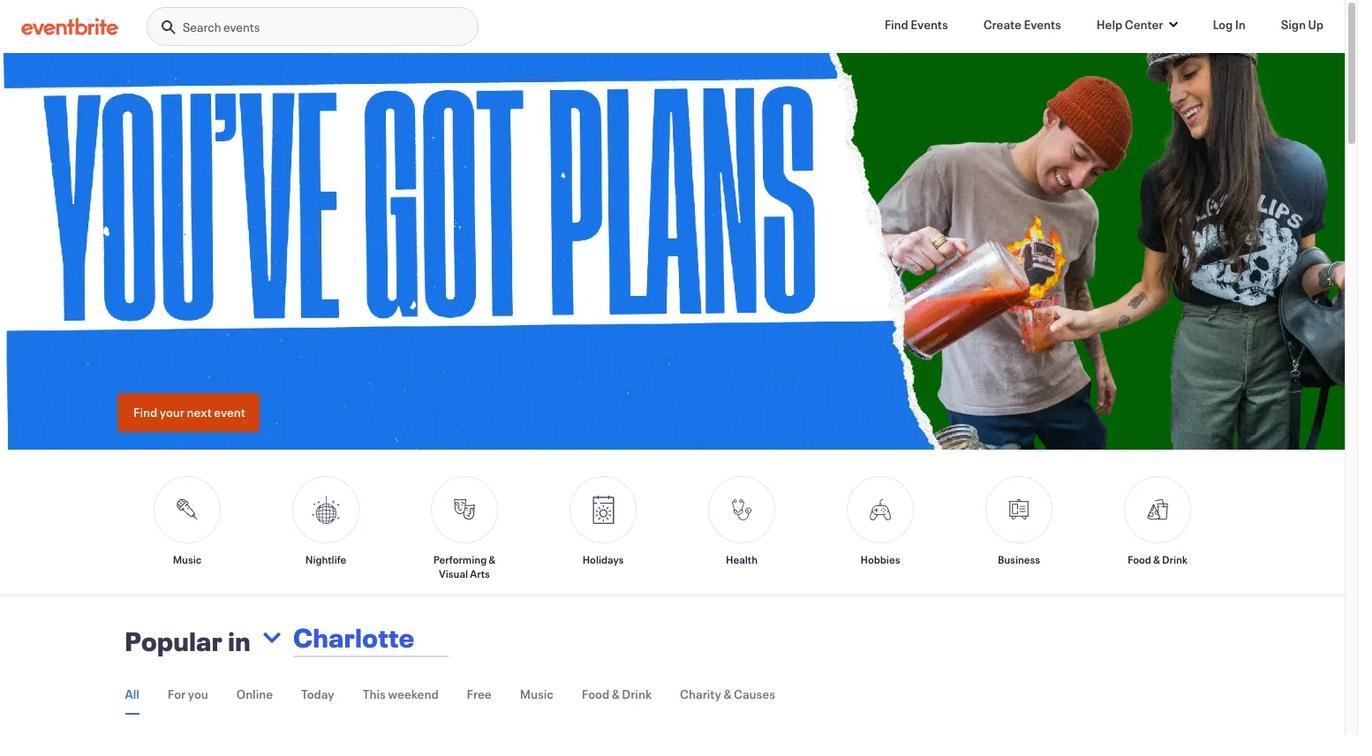 Task type: vqa. For each thing, say whether or not it's contained in the screenshot.
Drink to the right
yes



Task type: locate. For each thing, give the bounding box(es) containing it.
find your next event
[[133, 404, 245, 421]]

0 horizontal spatial find
[[133, 404, 157, 421]]

0 vertical spatial music
[[173, 552, 202, 567]]

business link
[[975, 476, 1064, 581]]

hobbies link
[[837, 476, 925, 581]]

help center
[[1097, 16, 1164, 33]]

find
[[885, 16, 909, 33], [133, 404, 157, 421]]

events for find events
[[911, 16, 949, 33]]

all
[[125, 686, 139, 703]]

food & drink
[[1128, 552, 1188, 567], [582, 686, 652, 703]]

up
[[1309, 16, 1324, 33]]

1 horizontal spatial drink
[[1163, 552, 1188, 567]]

0 vertical spatial food & drink
[[1128, 552, 1188, 567]]

find inside the 'find your next event' link
[[133, 404, 157, 421]]

food
[[1128, 552, 1152, 567], [582, 686, 610, 703]]

music right free
[[520, 686, 554, 703]]

events
[[911, 16, 949, 33], [1024, 16, 1062, 33]]

0 vertical spatial drink
[[1163, 552, 1188, 567]]

0 horizontal spatial food
[[582, 686, 610, 703]]

0 horizontal spatial food & drink
[[582, 686, 652, 703]]

search events button
[[147, 7, 479, 47]]

1 horizontal spatial events
[[1024, 16, 1062, 33]]

drink
[[1163, 552, 1188, 567], [622, 686, 652, 703]]

business
[[998, 552, 1041, 567]]

music
[[173, 552, 202, 567], [520, 686, 554, 703]]

find your next event link
[[118, 393, 260, 432]]

1 horizontal spatial food & drink
[[1128, 552, 1188, 567]]

& inside 'link'
[[1154, 552, 1161, 567]]

search
[[183, 19, 221, 35]]

in
[[228, 624, 251, 658]]

1 vertical spatial drink
[[622, 686, 652, 703]]

log in link
[[1199, 7, 1261, 42]]

0 horizontal spatial drink
[[622, 686, 652, 703]]

0 horizontal spatial events
[[911, 16, 949, 33]]

events for create events
[[1024, 16, 1062, 33]]

sign
[[1282, 16, 1307, 33]]

music up popular in
[[173, 552, 202, 567]]

events right create
[[1024, 16, 1062, 33]]

homepage header image
[[0, 53, 1359, 451]]

1 events from the left
[[911, 16, 949, 33]]

find inside find events link
[[885, 16, 909, 33]]

1 horizontal spatial find
[[885, 16, 909, 33]]

today button
[[301, 675, 335, 713]]

0 vertical spatial food
[[1128, 552, 1152, 567]]

1 horizontal spatial food
[[1128, 552, 1152, 567]]

food & drink inside food & drink 'link'
[[1128, 552, 1188, 567]]

health link
[[698, 476, 786, 581]]

2 events from the left
[[1024, 16, 1062, 33]]

&
[[489, 552, 496, 567], [1154, 552, 1161, 567], [612, 686, 620, 703], [724, 686, 732, 703]]

visual
[[439, 567, 468, 581]]

1 vertical spatial food & drink
[[582, 686, 652, 703]]

search events
[[183, 19, 260, 35]]

performing & visual arts
[[434, 552, 496, 581]]

None text field
[[288, 610, 613, 666]]

food inside 'link'
[[1128, 552, 1152, 567]]

create events link
[[970, 7, 1076, 42]]

music button
[[520, 675, 554, 713]]

1 vertical spatial find
[[133, 404, 157, 421]]

you
[[188, 686, 208, 703]]

today
[[301, 686, 335, 703]]

performing & visual arts link
[[421, 476, 509, 581]]

popular in
[[125, 624, 251, 658]]

1 vertical spatial music
[[520, 686, 554, 703]]

nightlife
[[305, 552, 347, 567]]

next
[[187, 404, 212, 421]]

performing
[[434, 552, 487, 567]]

events left create
[[911, 16, 949, 33]]

log in
[[1213, 16, 1246, 33]]

1 vertical spatial food
[[582, 686, 610, 703]]

weekend
[[388, 686, 439, 703]]

0 vertical spatial find
[[885, 16, 909, 33]]



Task type: describe. For each thing, give the bounding box(es) containing it.
arts
[[470, 567, 490, 581]]

music link
[[143, 476, 231, 581]]

your
[[160, 404, 185, 421]]

for you
[[168, 686, 208, 703]]

sign up link
[[1268, 7, 1339, 42]]

online
[[237, 686, 273, 703]]

0 horizontal spatial music
[[173, 552, 202, 567]]

food & drink button
[[582, 675, 652, 713]]

online button
[[237, 675, 273, 713]]

find events link
[[871, 7, 963, 42]]

for
[[168, 686, 186, 703]]

food & drink link
[[1114, 476, 1202, 581]]

holidays
[[583, 552, 624, 567]]

find for find your next event
[[133, 404, 157, 421]]

for you button
[[168, 675, 208, 713]]

drink inside button
[[622, 686, 652, 703]]

holidays link
[[559, 476, 648, 581]]

center
[[1125, 16, 1164, 33]]

this
[[363, 686, 386, 703]]

charity
[[680, 686, 722, 703]]

causes
[[734, 686, 776, 703]]

food inside button
[[582, 686, 610, 703]]

find for find events
[[885, 16, 909, 33]]

hobbies
[[861, 552, 901, 567]]

event
[[214, 404, 245, 421]]

free
[[467, 686, 492, 703]]

& inside performing & visual arts
[[489, 552, 496, 567]]

in
[[1236, 16, 1246, 33]]

log
[[1213, 16, 1233, 33]]

free button
[[467, 675, 492, 713]]

help
[[1097, 16, 1123, 33]]

popular
[[125, 624, 223, 658]]

events
[[224, 19, 260, 35]]

drink inside 'link'
[[1163, 552, 1188, 567]]

charity & causes button
[[680, 675, 776, 713]]

charity & causes
[[680, 686, 776, 703]]

create events
[[984, 16, 1062, 33]]

find events
[[885, 16, 949, 33]]

this weekend button
[[363, 675, 439, 713]]

health
[[726, 552, 758, 567]]

this weekend
[[363, 686, 439, 703]]

nightlife link
[[282, 476, 370, 581]]

create
[[984, 16, 1022, 33]]

1 horizontal spatial music
[[520, 686, 554, 703]]

all button
[[125, 675, 139, 715]]

sign up
[[1282, 16, 1324, 33]]

eventbrite image
[[21, 18, 118, 35]]



